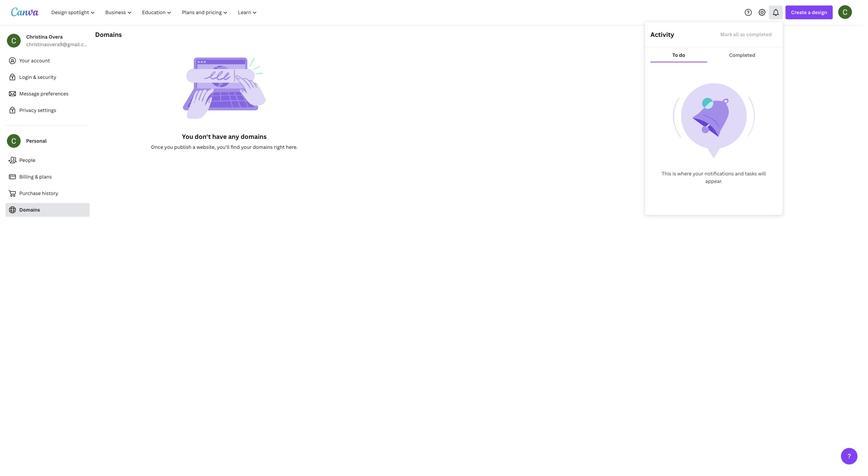 Task type: describe. For each thing, give the bounding box(es) containing it.
privacy settings link
[[6, 103, 90, 117]]

create a design
[[792, 9, 828, 16]]

create a design button
[[786, 6, 833, 19]]

people
[[19, 157, 35, 163]]

to do
[[673, 52, 686, 58]]

completed button
[[708, 49, 778, 62]]

mark all as completed button
[[715, 28, 778, 41]]

you
[[182, 132, 193, 141]]

your
[[19, 57, 30, 64]]

purchase history
[[19, 190, 58, 197]]

appear.
[[706, 178, 723, 184]]

login & security link
[[6, 70, 90, 84]]

1 vertical spatial domains
[[19, 207, 40, 213]]

overa
[[49, 33, 63, 40]]

as
[[741, 31, 746, 38]]

all
[[734, 31, 740, 38]]

billing & plans
[[19, 173, 52, 180]]

find
[[231, 144, 240, 150]]

& for billing
[[35, 173, 38, 180]]

preferences
[[41, 90, 68, 97]]

activity
[[651, 30, 675, 39]]

your account link
[[6, 54, 90, 68]]

people link
[[6, 153, 90, 167]]

your inside this is where your notifications and tasks will appear.
[[693, 170, 704, 177]]

here.
[[286, 144, 298, 150]]

is
[[673, 170, 677, 177]]

tasks
[[746, 170, 758, 177]]

your account
[[19, 57, 50, 64]]

top level navigation element
[[47, 6, 263, 19]]

domains link
[[6, 203, 90, 217]]

your inside you don't have any domains once you publish a website, you'll find your domains right here.
[[241, 144, 252, 150]]

account
[[31, 57, 50, 64]]

a picture of a bell ringing. image
[[673, 83, 756, 159]]

message preferences link
[[6, 87, 90, 101]]

privacy settings
[[19, 107, 56, 113]]

completed
[[730, 52, 756, 58]]

plans
[[39, 173, 52, 180]]

you
[[165, 144, 173, 150]]

1 vertical spatial domains
[[253, 144, 273, 150]]



Task type: vqa. For each thing, say whether or not it's contained in the screenshot.
Create
yes



Task type: locate. For each thing, give the bounding box(es) containing it.
purchase history link
[[6, 187, 90, 200]]

a inside you don't have any domains once you publish a website, you'll find your domains right here.
[[193, 144, 195, 150]]

a left the "design"
[[809, 9, 811, 16]]

where
[[678, 170, 692, 177]]

mark
[[721, 31, 733, 38]]

1 vertical spatial your
[[693, 170, 704, 177]]

publish
[[174, 144, 192, 150]]

you'll
[[217, 144, 230, 150]]

mark all as completed
[[721, 31, 772, 38]]

message preferences
[[19, 90, 68, 97]]

christinaovera9@gmail.com
[[26, 41, 91, 48]]

do
[[680, 52, 686, 58]]

to
[[673, 52, 679, 58]]

domains
[[241, 132, 267, 141], [253, 144, 273, 150]]

login & security
[[19, 74, 56, 80]]

don't
[[195, 132, 211, 141]]

notifications
[[705, 170, 734, 177]]

billing & plans link
[[6, 170, 90, 184]]

this is where your notifications and tasks will appear.
[[662, 170, 767, 184]]

& left "plans"
[[35, 173, 38, 180]]

& right login
[[33, 74, 36, 80]]

history
[[42, 190, 58, 197]]

completed
[[747, 31, 772, 38]]

billing
[[19, 173, 34, 180]]

your
[[241, 144, 252, 150], [693, 170, 704, 177]]

1 vertical spatial a
[[193, 144, 195, 150]]

christina overa image
[[839, 5, 853, 19]]

design
[[813, 9, 828, 16]]

&
[[33, 74, 36, 80], [35, 173, 38, 180]]

right
[[274, 144, 285, 150]]

0 vertical spatial domains
[[95, 30, 122, 39]]

1 horizontal spatial a
[[809, 9, 811, 16]]

0 vertical spatial your
[[241, 144, 252, 150]]

0 vertical spatial a
[[809, 9, 811, 16]]

privacy
[[19, 107, 37, 113]]

have
[[212, 132, 227, 141]]

0 vertical spatial &
[[33, 74, 36, 80]]

a
[[809, 9, 811, 16], [193, 144, 195, 150]]

a right publish
[[193, 144, 195, 150]]

domains right any
[[241, 132, 267, 141]]

website,
[[197, 144, 216, 150]]

0 horizontal spatial domains
[[19, 207, 40, 213]]

once
[[151, 144, 163, 150]]

1 vertical spatial &
[[35, 173, 38, 180]]

you don't have any domains once you publish a website, you'll find your domains right here.
[[151, 132, 298, 150]]

personal
[[26, 138, 47, 144]]

0 horizontal spatial your
[[241, 144, 252, 150]]

purchase
[[19, 190, 41, 197]]

this
[[662, 170, 672, 177]]

login
[[19, 74, 32, 80]]

christina
[[26, 33, 48, 40]]

your right where
[[693, 170, 704, 177]]

1 horizontal spatial your
[[693, 170, 704, 177]]

a inside "dropdown button"
[[809, 9, 811, 16]]

0 vertical spatial domains
[[241, 132, 267, 141]]

to do button
[[651, 49, 708, 62]]

any
[[228, 132, 239, 141]]

your right find
[[241, 144, 252, 150]]

domains
[[95, 30, 122, 39], [19, 207, 40, 213]]

and
[[736, 170, 744, 177]]

& for login
[[33, 74, 36, 80]]

0 horizontal spatial a
[[193, 144, 195, 150]]

message
[[19, 90, 39, 97]]

will
[[759, 170, 767, 177]]

christina overa christinaovera9@gmail.com
[[26, 33, 91, 48]]

create
[[792, 9, 807, 16]]

security
[[38, 74, 56, 80]]

settings
[[38, 107, 56, 113]]

domains left right
[[253, 144, 273, 150]]

1 horizontal spatial domains
[[95, 30, 122, 39]]



